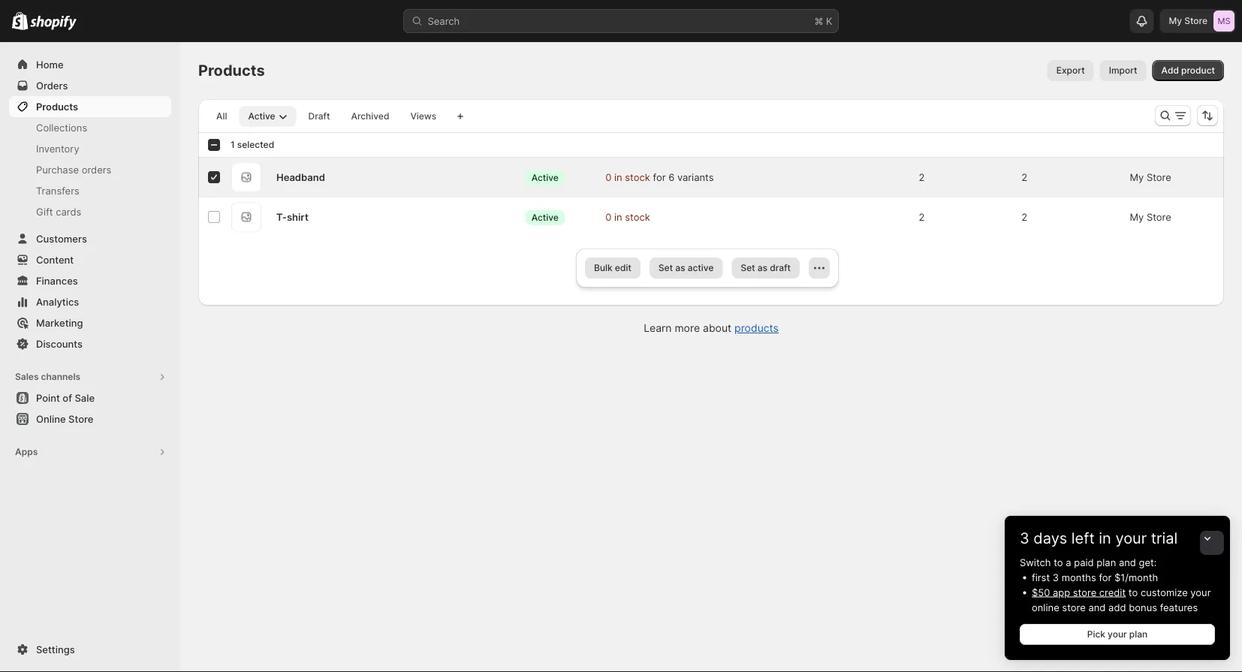 Task type: locate. For each thing, give the bounding box(es) containing it.
point of sale
[[36, 392, 95, 404]]

content
[[36, 254, 74, 266]]

products
[[735, 322, 779, 335]]

0 vertical spatial 0
[[606, 171, 612, 183]]

1 vertical spatial for
[[1099, 572, 1112, 583]]

for for 6
[[653, 171, 666, 183]]

1 horizontal spatial as
[[758, 263, 768, 273]]

1 horizontal spatial products
[[198, 61, 265, 80]]

all link
[[207, 106, 236, 127]]

in
[[615, 171, 623, 183], [615, 211, 623, 223], [1099, 529, 1112, 548]]

for inside 3 days left in your trial element
[[1099, 572, 1112, 583]]

3 inside 3 days left in your trial dropdown button
[[1020, 529, 1030, 548]]

app
[[1053, 587, 1071, 598]]

0 vertical spatial for
[[653, 171, 666, 183]]

stock
[[625, 171, 651, 183], [625, 211, 651, 223]]

store down $50 app store credit link
[[1063, 602, 1086, 613]]

0 horizontal spatial set
[[659, 263, 673, 273]]

and
[[1119, 557, 1137, 568], [1089, 602, 1106, 613]]

in up "edit"
[[615, 211, 623, 223]]

your
[[1116, 529, 1147, 548], [1191, 587, 1212, 598], [1108, 629, 1127, 640]]

0 up bulk edit
[[606, 211, 612, 223]]

to left a
[[1054, 557, 1064, 568]]

headband
[[276, 171, 325, 183]]

⌘ k
[[815, 15, 833, 27]]

bulk edit
[[594, 263, 632, 273]]

about
[[703, 322, 732, 335]]

2 vertical spatial active
[[532, 212, 559, 223]]

home link
[[9, 54, 171, 75]]

0 vertical spatial products
[[198, 61, 265, 80]]

0 up 0 in stock at the top
[[606, 171, 612, 183]]

and inside to customize your online store and add bonus features
[[1089, 602, 1106, 613]]

pick your plan
[[1088, 629, 1148, 640]]

2 0 from the top
[[606, 211, 612, 223]]

add product link
[[1153, 60, 1225, 81]]

switch to a paid plan and get:
[[1020, 557, 1157, 568]]

variants
[[678, 171, 714, 183]]

1 vertical spatial plan
[[1130, 629, 1148, 640]]

1 vertical spatial in
[[615, 211, 623, 223]]

products up collections
[[36, 101, 78, 112]]

0 for 0 in stock
[[606, 211, 612, 223]]

1 vertical spatial products
[[36, 101, 78, 112]]

1 horizontal spatial to
[[1129, 587, 1138, 598]]

0 horizontal spatial for
[[653, 171, 666, 183]]

and for plan
[[1119, 557, 1137, 568]]

channels
[[41, 372, 80, 382]]

1 horizontal spatial for
[[1099, 572, 1112, 583]]

1 vertical spatial your
[[1191, 587, 1212, 598]]

0 vertical spatial active
[[248, 111, 275, 122]]

tab list
[[204, 105, 449, 127]]

set as active button
[[650, 258, 723, 279]]

stock for 0 in stock for 6 variants
[[625, 171, 651, 183]]

online store button
[[0, 409, 180, 430]]

set as draft button
[[732, 258, 800, 279]]

1 horizontal spatial and
[[1119, 557, 1137, 568]]

3 left days
[[1020, 529, 1030, 548]]

1 stock from the top
[[625, 171, 651, 183]]

0 vertical spatial 3
[[1020, 529, 1030, 548]]

stock down 0 in stock for 6 variants
[[625, 211, 651, 223]]

export
[[1057, 65, 1085, 76]]

products up all in the left of the page
[[198, 61, 265, 80]]

inventory link
[[9, 138, 171, 159]]

t-shirt
[[276, 211, 309, 223]]

draft
[[308, 111, 330, 122]]

customers
[[36, 233, 87, 245]]

products link
[[9, 96, 171, 117]]

0 vertical spatial plan
[[1097, 557, 1117, 568]]

set as active
[[659, 263, 714, 273]]

0 horizontal spatial and
[[1089, 602, 1106, 613]]

gift cards link
[[9, 201, 171, 222]]

purchase orders
[[36, 164, 111, 175]]

1 vertical spatial to
[[1129, 587, 1138, 598]]

settings
[[36, 644, 75, 656]]

my
[[1169, 15, 1183, 26], [1130, 171, 1144, 183], [1130, 211, 1144, 223]]

set left active
[[659, 263, 673, 273]]

0 horizontal spatial 3
[[1020, 529, 1030, 548]]

1 horizontal spatial 3
[[1053, 572, 1059, 583]]

to customize your online store and add bonus features
[[1032, 587, 1212, 613]]

0 vertical spatial store
[[1074, 587, 1097, 598]]

1 set from the left
[[659, 263, 673, 273]]

0 horizontal spatial as
[[676, 263, 686, 273]]

shopify image
[[12, 12, 28, 30]]

in right 'left'
[[1099, 529, 1112, 548]]

1 as from the left
[[676, 263, 686, 273]]

credit
[[1100, 587, 1126, 598]]

for for $1/month
[[1099, 572, 1112, 583]]

stock left 6
[[625, 171, 651, 183]]

0 vertical spatial your
[[1116, 529, 1147, 548]]

set
[[659, 263, 673, 273], [741, 263, 756, 273]]

your up get:
[[1116, 529, 1147, 548]]

months
[[1062, 572, 1097, 583]]

store down months at the bottom right
[[1074, 587, 1097, 598]]

$50
[[1032, 587, 1051, 598]]

as for active
[[676, 263, 686, 273]]

3 days left in your trial element
[[1005, 555, 1231, 660]]

for up credit
[[1099, 572, 1112, 583]]

products inside products link
[[36, 101, 78, 112]]

as for draft
[[758, 263, 768, 273]]

plan up first 3 months for $1/month
[[1097, 557, 1117, 568]]

get:
[[1139, 557, 1157, 568]]

2 vertical spatial in
[[1099, 529, 1112, 548]]

in inside dropdown button
[[1099, 529, 1112, 548]]

products
[[198, 61, 265, 80], [36, 101, 78, 112]]

content link
[[9, 249, 171, 270]]

0 horizontal spatial products
[[36, 101, 78, 112]]

and left add
[[1089, 602, 1106, 613]]

2 set from the left
[[741, 263, 756, 273]]

as left active
[[676, 263, 686, 273]]

for left 6
[[653, 171, 666, 183]]

1 vertical spatial stock
[[625, 211, 651, 223]]

0 vertical spatial to
[[1054, 557, 1064, 568]]

set for set as active
[[659, 263, 673, 273]]

set as draft
[[741, 263, 791, 273]]

and for store
[[1089, 602, 1106, 613]]

1 vertical spatial 3
[[1053, 572, 1059, 583]]

1 vertical spatial 0
[[606, 211, 612, 223]]

0 vertical spatial and
[[1119, 557, 1137, 568]]

purchase
[[36, 164, 79, 175]]

in up 0 in stock at the top
[[615, 171, 623, 183]]

active
[[248, 111, 275, 122], [532, 172, 559, 183], [532, 212, 559, 223]]

2 vertical spatial your
[[1108, 629, 1127, 640]]

your up 'features'
[[1191, 587, 1212, 598]]

to down $1/month
[[1129, 587, 1138, 598]]

1 vertical spatial and
[[1089, 602, 1106, 613]]

1 0 from the top
[[606, 171, 612, 183]]

2 stock from the top
[[625, 211, 651, 223]]

store inside button
[[68, 413, 93, 425]]

transfers link
[[9, 180, 171, 201]]

as
[[676, 263, 686, 273], [758, 263, 768, 273]]

1 vertical spatial active
[[532, 172, 559, 183]]

apps button
[[9, 442, 171, 463]]

discounts link
[[9, 334, 171, 355]]

plan down the "bonus"
[[1130, 629, 1148, 640]]

1 vertical spatial store
[[1063, 602, 1086, 613]]

k
[[826, 15, 833, 27]]

stock for 0 in stock
[[625, 211, 651, 223]]

store
[[1074, 587, 1097, 598], [1063, 602, 1086, 613]]

3 right first
[[1053, 572, 1059, 583]]

set left draft
[[741, 263, 756, 273]]

0 vertical spatial stock
[[625, 171, 651, 183]]

1 horizontal spatial set
[[741, 263, 756, 273]]

0 horizontal spatial plan
[[1097, 557, 1117, 568]]

2 as from the left
[[758, 263, 768, 273]]

2 button
[[912, 162, 943, 192], [1014, 162, 1046, 192], [912, 202, 943, 232], [1014, 202, 1046, 232]]

a
[[1066, 557, 1072, 568]]

0 vertical spatial in
[[615, 171, 623, 183]]

transfers
[[36, 185, 79, 196]]

0 horizontal spatial to
[[1054, 557, 1064, 568]]

store
[[1185, 15, 1208, 26], [1147, 171, 1172, 183], [1147, 211, 1172, 223], [68, 413, 93, 425]]

6
[[669, 171, 675, 183]]

your right pick
[[1108, 629, 1127, 640]]

active
[[688, 263, 714, 273]]

first 3 months for $1/month
[[1032, 572, 1159, 583]]

and up $1/month
[[1119, 557, 1137, 568]]

as left draft
[[758, 263, 768, 273]]



Task type: vqa. For each thing, say whether or not it's contained in the screenshot.
Set corresponding to Set as active
yes



Task type: describe. For each thing, give the bounding box(es) containing it.
add product
[[1162, 65, 1216, 76]]

paid
[[1075, 557, 1094, 568]]

active for headband
[[532, 172, 559, 183]]

settings link
[[9, 639, 171, 660]]

⌘
[[815, 15, 824, 27]]

finances
[[36, 275, 78, 287]]

days
[[1034, 529, 1068, 548]]

tab list containing all
[[204, 105, 449, 127]]

online store
[[36, 413, 93, 425]]

products link
[[735, 322, 779, 335]]

customize
[[1141, 587, 1188, 598]]

$50 app store credit
[[1032, 587, 1126, 598]]

edit
[[615, 263, 632, 273]]

more
[[675, 322, 700, 335]]

collections
[[36, 122, 87, 133]]

apps
[[15, 447, 38, 458]]

views link
[[402, 106, 446, 127]]

trial
[[1152, 529, 1178, 548]]

0 vertical spatial my
[[1169, 15, 1183, 26]]

archived link
[[342, 106, 399, 127]]

learn
[[644, 322, 672, 335]]

analytics
[[36, 296, 79, 308]]

add
[[1109, 602, 1127, 613]]

export button
[[1048, 60, 1094, 81]]

orders
[[36, 80, 68, 91]]

3 days left in your trial button
[[1005, 516, 1231, 548]]

all
[[216, 111, 227, 122]]

3 days left in your trial
[[1020, 529, 1178, 548]]

3 inside 3 days left in your trial element
[[1053, 572, 1059, 583]]

import button
[[1100, 60, 1147, 81]]

0 for 0 in stock for 6 variants
[[606, 171, 612, 183]]

pick your plan link
[[1020, 624, 1216, 645]]

marketing link
[[9, 313, 171, 334]]

t-
[[276, 211, 287, 223]]

shopify image
[[30, 15, 77, 30]]

marketing
[[36, 317, 83, 329]]

store inside to customize your online store and add bonus features
[[1063, 602, 1086, 613]]

orders link
[[9, 75, 171, 96]]

in for 0 in stock
[[615, 211, 623, 223]]

import
[[1109, 65, 1138, 76]]

2 vertical spatial my
[[1130, 211, 1144, 223]]

views
[[411, 111, 437, 122]]

online
[[36, 413, 66, 425]]

1 horizontal spatial plan
[[1130, 629, 1148, 640]]

0 in stock
[[606, 211, 651, 223]]

gift cards
[[36, 206, 81, 218]]

active for t-shirt
[[532, 212, 559, 223]]

home
[[36, 59, 64, 70]]

headband link
[[276, 170, 325, 185]]

features
[[1161, 602, 1199, 613]]

your inside dropdown button
[[1116, 529, 1147, 548]]

my store image
[[1214, 11, 1235, 32]]

set for set as draft
[[741, 263, 756, 273]]

1 vertical spatial my
[[1130, 171, 1144, 183]]

your inside to customize your online store and add bonus features
[[1191, 587, 1212, 598]]

active inside dropdown button
[[248, 111, 275, 122]]

left
[[1072, 529, 1095, 548]]

to inside to customize your online store and add bonus features
[[1129, 587, 1138, 598]]

discounts
[[36, 338, 83, 350]]

collections link
[[9, 117, 171, 138]]

shirt
[[287, 211, 309, 223]]

inventory
[[36, 143, 79, 154]]

point
[[36, 392, 60, 404]]

gift
[[36, 206, 53, 218]]

finances link
[[9, 270, 171, 292]]

bonus
[[1129, 602, 1158, 613]]

customers link
[[9, 228, 171, 249]]

point of sale button
[[0, 388, 180, 409]]

$1/month
[[1115, 572, 1159, 583]]

selected
[[237, 139, 274, 150]]

in for 0 in stock for 6 variants
[[615, 171, 623, 183]]

of
[[63, 392, 72, 404]]

add
[[1162, 65, 1180, 76]]

point of sale link
[[9, 388, 171, 409]]

t-shirt link
[[276, 210, 309, 225]]

0 in stock for 6 variants
[[606, 171, 714, 183]]

draft link
[[299, 106, 339, 127]]

sales channels
[[15, 372, 80, 382]]

product
[[1182, 65, 1216, 76]]

pick
[[1088, 629, 1106, 640]]

sales channels button
[[9, 367, 171, 388]]

bulk
[[594, 263, 613, 273]]

active button
[[239, 106, 296, 127]]

archived
[[351, 111, 390, 122]]

first
[[1032, 572, 1050, 583]]

switch
[[1020, 557, 1052, 568]]

sales
[[15, 372, 39, 382]]

1 vertical spatial my store
[[1130, 171, 1172, 183]]

online
[[1032, 602, 1060, 613]]

online store link
[[9, 409, 171, 430]]

purchase orders link
[[9, 159, 171, 180]]

2 vertical spatial my store
[[1130, 211, 1172, 223]]

sale
[[75, 392, 95, 404]]

analytics link
[[9, 292, 171, 313]]

cards
[[56, 206, 81, 218]]

0 vertical spatial my store
[[1169, 15, 1208, 26]]

orders
[[82, 164, 111, 175]]



